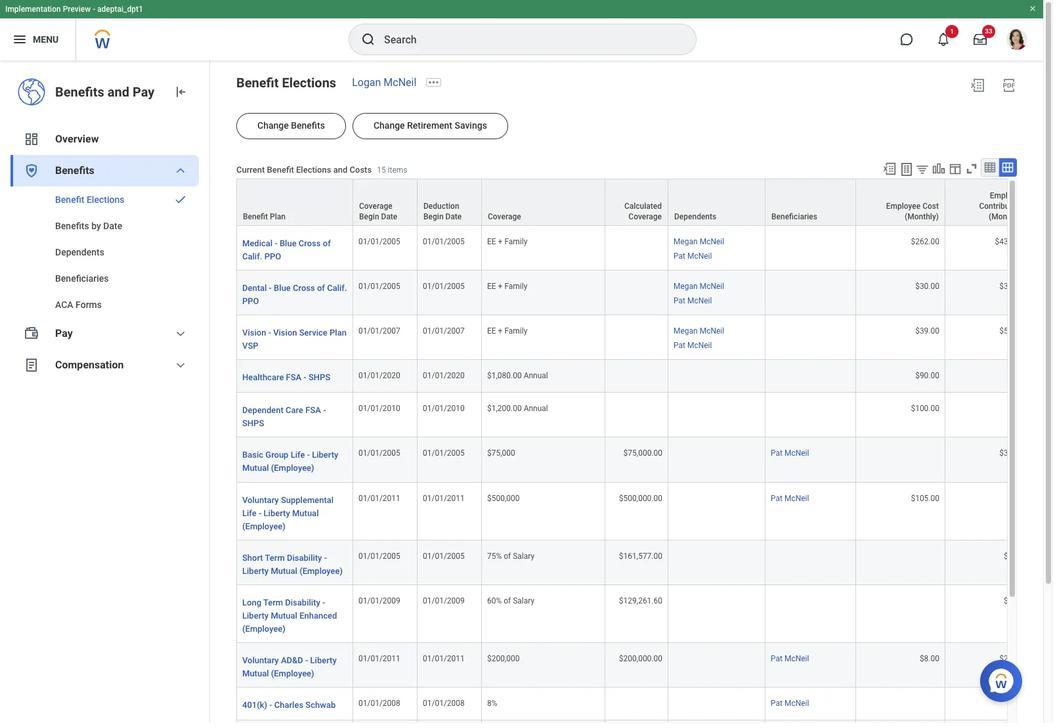 Task type: describe. For each thing, give the bounding box(es) containing it.
2 01/01/2010 from the left
[[423, 404, 465, 414]]

short term disability - liberty mutual  (employee) link
[[242, 551, 348, 576]]

of inside short term disability - liberty mutual  (employee) 'row'
[[504, 552, 511, 561]]

0 vertical spatial benefit elections
[[237, 75, 337, 91]]

benefits image
[[24, 163, 39, 179]]

pat mcneil link inside voluntary ad&d - liberty mutual  (employee) row
[[771, 652, 810, 664]]

deduction begin date button
[[418, 179, 482, 225]]

pat inside medical - blue cross of calif. ppo row
[[674, 252, 686, 261]]

check image
[[173, 193, 189, 206]]

employee cost (monthly)
[[887, 202, 940, 221]]

benefit inside popup button
[[243, 212, 268, 221]]

Search Workday  search field
[[384, 25, 670, 54]]

$200,000
[[488, 654, 520, 664]]

$75,000.00
[[624, 449, 663, 458]]

view printable version (pdf) image
[[1002, 78, 1018, 93]]

family for dental - blue cross of calif. ppo
[[505, 282, 528, 291]]

15
[[377, 166, 386, 175]]

60%
[[488, 596, 502, 606]]

benefit plan button
[[237, 179, 353, 225]]

benefit right current
[[267, 165, 294, 175]]

dependents for "dependents" popup button
[[675, 212, 717, 221]]

dental - blue cross of calif. ppo row
[[237, 271, 1054, 316]]

(employee) for life
[[271, 464, 315, 473]]

change retirement savings
[[374, 120, 487, 131]]

coverage begin date column header
[[353, 179, 418, 226]]

coverage inside calculated coverage
[[629, 212, 662, 221]]

date for benefits by date
[[103, 221, 122, 231]]

$90.00
[[916, 371, 940, 381]]

$129,261.60
[[619, 596, 663, 606]]

benefit elections inside "link"
[[55, 194, 125, 205]]

change benefits
[[258, 120, 325, 131]]

401(k)
[[242, 700, 267, 710]]

$500,000
[[488, 494, 520, 503]]

term
[[265, 553, 285, 563]]

aca
[[55, 300, 73, 310]]

navigation pane region
[[0, 60, 210, 723]]

$100.00
[[912, 404, 940, 414]]

- inside dependent care fsa - shps
[[323, 406, 326, 415]]

$8.50
[[1005, 552, 1024, 561]]

coverage for coverage
[[488, 212, 521, 221]]

coverage begin date button
[[353, 179, 417, 225]]

compensation button
[[11, 350, 199, 381]]

2 01/01/2020 from the left
[[423, 371, 465, 381]]

calculated coverage column header
[[606, 179, 669, 226]]

shps inside the healthcare fsa - shps link
[[309, 373, 331, 383]]

benefit inside "link"
[[55, 194, 84, 205]]

begin for deduction begin date
[[424, 212, 444, 221]]

chevron down small image for benefits
[[173, 163, 189, 179]]

contribution
[[980, 202, 1024, 211]]

60% of salary
[[488, 596, 535, 606]]

ppo for dental
[[242, 296, 259, 306]]

megan mcneil link for dental - blue cross of calif. ppo
[[674, 279, 725, 291]]

benefit plan
[[243, 212, 286, 221]]

ee + family for dental - blue cross of calif. ppo
[[488, 282, 528, 291]]

liberty for short term disability - liberty mutual  (employee)
[[242, 566, 269, 576]]

benefits element
[[11, 187, 199, 318]]

benefit elections link
[[11, 187, 199, 213]]

current
[[237, 165, 265, 175]]

- inside short term disability - liberty mutual  (employee)
[[324, 553, 327, 563]]

of inside dental - blue cross of calif. ppo
[[317, 283, 325, 293]]

annual for healthcare fsa - shps
[[524, 371, 549, 381]]

$8.00
[[920, 654, 940, 664]]

compensation
[[55, 359, 124, 371]]

healthcare fsa - shps
[[242, 373, 331, 383]]

+ for vision - vision service plan vsp
[[498, 327, 503, 336]]

$35.00
[[1000, 282, 1024, 291]]

75%
[[488, 552, 502, 561]]

employer contribution (monthly)
[[980, 191, 1024, 221]]

$1,080.00 annual
[[488, 371, 549, 381]]

dependent care fsa - shps
[[242, 406, 326, 429]]

1 vertical spatial elections
[[296, 165, 331, 175]]

calculated coverage
[[625, 202, 662, 221]]

$1,080.00
[[488, 371, 522, 381]]

vision - vision service plan vsp row
[[237, 316, 1054, 360]]

date for deduction begin date
[[446, 212, 462, 221]]

search image
[[361, 32, 376, 47]]

pat mcneil inside voluntary ad&d - liberty mutual  (employee) row
[[771, 654, 810, 664]]

aca forms link
[[11, 292, 199, 318]]

items selected list for vision - vision service plan vsp
[[674, 324, 746, 351]]

pat inside 401(k) - charles schwab row
[[771, 699, 783, 708]]

mcneil inside 401(k) - charles schwab row
[[785, 699, 810, 708]]

4 row from the top
[[237, 721, 1054, 723]]

ee + family for medical - blue cross of calif. ppo
[[488, 237, 528, 246]]

voluntary ad&d - liberty mutual  (employee) row
[[237, 643, 1054, 688]]

fullscreen image
[[965, 162, 980, 176]]

megan mcneil for medical - blue cross of calif. ppo
[[674, 237, 725, 246]]

1 01/01/2007 from the left
[[359, 327, 401, 336]]

employee
[[887, 202, 921, 211]]

begin for coverage begin date
[[359, 212, 379, 221]]

overview
[[55, 133, 99, 145]]

aca forms
[[55, 300, 102, 310]]

$500,000.00
[[619, 494, 663, 503]]

2 01/01/2009 from the left
[[423, 596, 465, 606]]

mutual for term
[[271, 566, 298, 576]]

task pay image
[[24, 326, 39, 342]]

pat mcneil inside dental - blue cross of calif. ppo row
[[674, 296, 713, 306]]

1 01/01/2020 from the left
[[359, 371, 401, 381]]

pat mcneil inside basic group life - liberty mutual  (employee) row
[[771, 449, 810, 458]]

0 vertical spatial pay
[[133, 84, 155, 100]]

ad&d
[[281, 656, 303, 666]]

1 01/01/2009 from the left
[[359, 596, 401, 606]]

benefits and pay element
[[55, 83, 162, 101]]

change benefits button
[[237, 113, 346, 139]]

+ for dental - blue cross of calif. ppo
[[498, 282, 503, 291]]

ee for dental - blue cross of calif. ppo
[[488, 282, 497, 291]]

benefits button
[[11, 155, 199, 187]]

$200,000.00
[[619, 654, 663, 664]]

ee for vision - vision service plan vsp
[[488, 327, 497, 336]]

- inside voluntary ad&d - liberty mutual  (employee)
[[306, 656, 308, 666]]

401(k) - charles schwab
[[242, 700, 336, 710]]

beneficiaries link
[[11, 265, 199, 292]]

1 horizontal spatial and
[[334, 165, 348, 175]]

8%
[[488, 699, 498, 708]]

vision - vision service plan vsp
[[242, 328, 347, 351]]

liberty for basic group life - liberty mutual  (employee)
[[312, 450, 339, 460]]

change for change retirement savings
[[374, 120, 405, 131]]

overview link
[[11, 124, 199, 155]]

megan mcneil for dental - blue cross of calif. ppo
[[674, 282, 725, 291]]

logan mcneil link
[[352, 76, 417, 89]]

chevron down small image for pay
[[173, 326, 189, 342]]

date for coverage begin date
[[381, 212, 398, 221]]

export to excel image for current benefit elections and costs
[[883, 162, 898, 176]]

cross for dental - blue cross of calif. ppo
[[293, 283, 315, 293]]

mutual for group
[[242, 464, 269, 473]]

- inside vision - vision service plan vsp
[[268, 328, 271, 338]]

vision - vision service plan vsp link
[[242, 326, 348, 351]]

- inside dental - blue cross of calif. ppo
[[269, 283, 272, 293]]

(employee) for disability
[[300, 566, 343, 576]]

$28.00
[[1000, 654, 1024, 664]]

employer contribution (monthly) button
[[946, 179, 1030, 225]]

$30.00
[[916, 282, 940, 291]]

care
[[286, 406, 304, 415]]

$1,200.00 annual
[[488, 404, 549, 414]]

change for change benefits
[[258, 120, 289, 131]]

healthcare fsa - shps link
[[242, 371, 331, 385]]

implementation preview -   adeptai_dpt1
[[5, 5, 143, 14]]

elections inside benefit elections "link"
[[87, 194, 125, 205]]

dependent care fsa - shps link
[[242, 404, 348, 429]]

vsp
[[242, 341, 259, 351]]

pay inside 'dropdown button'
[[55, 327, 73, 340]]

calif. for dental - blue cross of calif. ppo
[[327, 283, 347, 293]]

retirement
[[407, 120, 453, 131]]

forms
[[76, 300, 102, 310]]

calculated
[[625, 202, 662, 211]]

benefits by date
[[55, 221, 122, 231]]

pat mcneil inside medical - blue cross of calif. ppo row
[[674, 252, 713, 261]]

deduction begin date
[[424, 202, 462, 221]]

preview
[[63, 5, 91, 14]]

export to worksheets image
[[900, 162, 915, 177]]

menu
[[33, 34, 59, 44]]

2 01/01/2007 from the left
[[423, 327, 465, 336]]

healthcare
[[242, 373, 284, 383]]

mcneil inside basic group life - liberty mutual  (employee) row
[[785, 449, 810, 458]]

medical - blue cross of calif. ppo link
[[242, 237, 348, 262]]

$262.00
[[912, 237, 940, 246]]

$33.00
[[1000, 449, 1024, 458]]

click to view/edit grid preferences image
[[949, 162, 963, 176]]



Task type: vqa. For each thing, say whether or not it's contained in the screenshot.


Task type: locate. For each thing, give the bounding box(es) containing it.
1 horizontal spatial 01/01/2010
[[423, 404, 465, 414]]

ee + family for vision - vision service plan vsp
[[488, 327, 528, 336]]

- inside 'basic group life - liberty mutual  (employee)'
[[307, 450, 310, 460]]

benefit up benefits by date
[[55, 194, 84, 205]]

blue for medical
[[280, 239, 297, 248]]

01/01/2008
[[359, 699, 401, 708], [423, 699, 465, 708]]

2 vertical spatial (employee)
[[271, 669, 315, 679]]

family inside medical - blue cross of calif. ppo row
[[505, 237, 528, 246]]

blue right dental
[[274, 283, 291, 293]]

mutual down term
[[271, 566, 298, 576]]

blue right medical
[[280, 239, 297, 248]]

of inside medical - blue cross of calif. ppo
[[323, 239, 331, 248]]

1 chevron down small image from the top
[[173, 163, 189, 179]]

dependents button
[[669, 179, 765, 225]]

family
[[505, 237, 528, 246], [505, 282, 528, 291], [505, 327, 528, 336]]

0 horizontal spatial export to excel image
[[883, 162, 898, 176]]

0 horizontal spatial fsa
[[286, 373, 302, 383]]

1 ee from the top
[[488, 237, 497, 246]]

of
[[323, 239, 331, 248], [317, 283, 325, 293], [504, 552, 511, 561], [504, 596, 511, 606]]

elections up benefit plan popup button
[[296, 165, 331, 175]]

benefits inside dropdown button
[[55, 164, 95, 177]]

menu banner
[[0, 0, 1044, 60]]

beneficiaries inside the benefits element
[[55, 273, 109, 284]]

mutual inside 'basic group life - liberty mutual  (employee)'
[[242, 464, 269, 473]]

0 vertical spatial beneficiaries
[[772, 212, 818, 221]]

2 vertical spatial chevron down small image
[[173, 357, 189, 373]]

75% of salary
[[488, 552, 535, 561]]

change left "retirement"
[[374, 120, 405, 131]]

liberty inside short term disability - liberty mutual  (employee)
[[242, 566, 269, 576]]

ppo down medical
[[265, 252, 281, 262]]

3 ee + family from the top
[[488, 327, 528, 336]]

2 vertical spatial megan mcneil link
[[674, 324, 725, 336]]

of right the 75% on the bottom
[[504, 552, 511, 561]]

coverage column header
[[482, 179, 606, 226]]

1 row from the top
[[237, 179, 1054, 226]]

megan for vision - vision service plan vsp
[[674, 327, 698, 336]]

cell
[[606, 226, 669, 271], [766, 226, 857, 271], [606, 271, 669, 316], [766, 271, 857, 316], [606, 316, 669, 360], [766, 316, 857, 360], [606, 360, 669, 393], [669, 360, 766, 393], [766, 360, 857, 393], [946, 360, 1030, 393], [606, 393, 669, 438], [669, 393, 766, 438], [766, 393, 857, 438], [946, 393, 1030, 438], [669, 438, 766, 483], [857, 438, 946, 483], [669, 483, 766, 541], [946, 483, 1030, 541], [669, 541, 766, 585], [766, 541, 857, 585], [857, 541, 946, 585], [669, 585, 766, 643], [766, 585, 857, 643], [857, 585, 946, 643], [606, 688, 669, 721], [669, 688, 766, 721], [857, 688, 946, 721], [946, 688, 1030, 721], [237, 721, 353, 723], [353, 721, 418, 723], [418, 721, 482, 723], [482, 721, 606, 723], [606, 721, 669, 723], [669, 721, 766, 723], [766, 721, 857, 723], [857, 721, 946, 723], [946, 721, 1030, 723]]

1 vertical spatial ee + family
[[488, 282, 528, 291]]

close environment banner image
[[1030, 5, 1037, 12]]

3 megan from the top
[[674, 327, 698, 336]]

pat inside vision - vision service plan vsp row
[[674, 341, 686, 350]]

row
[[237, 179, 1054, 226], [237, 483, 1054, 541], [237, 585, 1054, 643], [237, 721, 1054, 723]]

1 horizontal spatial 01/01/2020
[[423, 371, 465, 381]]

2 01/01/2008 from the left
[[423, 699, 465, 708]]

items selected list for dental - blue cross of calif. ppo
[[674, 279, 746, 306]]

0 vertical spatial items selected list
[[674, 235, 746, 262]]

ppo
[[265, 252, 281, 262], [242, 296, 259, 306]]

dental
[[242, 283, 267, 293]]

1 horizontal spatial fsa
[[306, 406, 321, 415]]

megan mcneil link inside medical - blue cross of calif. ppo row
[[674, 235, 725, 246]]

2 vertical spatial ee
[[488, 327, 497, 336]]

ppo down dental
[[242, 296, 259, 306]]

(employee) down disability
[[300, 566, 343, 576]]

2 vertical spatial family
[[505, 327, 528, 336]]

coverage down calculated
[[629, 212, 662, 221]]

liberty inside 'basic group life - liberty mutual  (employee)'
[[312, 450, 339, 460]]

pay button
[[11, 318, 199, 350]]

ee inside vision - vision service plan vsp row
[[488, 327, 497, 336]]

megan inside vision - vision service plan vsp row
[[674, 327, 698, 336]]

mcneil inside voluntary ad&d - liberty mutual  (employee) row
[[785, 654, 810, 664]]

cross for medical - blue cross of calif. ppo
[[299, 239, 321, 248]]

2 ee from the top
[[488, 282, 497, 291]]

1 horizontal spatial shps
[[309, 373, 331, 383]]

date
[[381, 212, 398, 221], [446, 212, 462, 221], [103, 221, 122, 231]]

ee + family inside vision - vision service plan vsp row
[[488, 327, 528, 336]]

chevron down small image for compensation
[[173, 357, 189, 373]]

date right by
[[103, 221, 122, 231]]

mcneil
[[384, 76, 417, 89], [700, 237, 725, 246], [688, 252, 713, 261], [700, 282, 725, 291], [688, 296, 713, 306], [700, 327, 725, 336], [688, 341, 713, 350], [785, 449, 810, 458], [785, 494, 810, 503], [785, 654, 810, 664], [785, 699, 810, 708]]

1 + from the top
[[498, 237, 503, 246]]

1 vertical spatial salary
[[513, 596, 535, 606]]

3 ee from the top
[[488, 327, 497, 336]]

1 megan mcneil link from the top
[[674, 235, 725, 246]]

dashboard image
[[24, 131, 39, 147]]

benefit elections
[[237, 75, 337, 91], [55, 194, 125, 205]]

1 vertical spatial ppo
[[242, 296, 259, 306]]

benefits and pay
[[55, 84, 155, 100]]

3 row from the top
[[237, 585, 1054, 643]]

1
[[951, 28, 955, 35]]

current benefit elections and costs 15 items
[[237, 165, 408, 175]]

- down vision - vision service plan vsp
[[304, 373, 307, 383]]

deduction
[[424, 202, 460, 211]]

0 horizontal spatial calif.
[[242, 252, 262, 262]]

0 horizontal spatial and
[[108, 84, 129, 100]]

shps inside dependent care fsa - shps
[[242, 419, 264, 429]]

liberty right life
[[312, 450, 339, 460]]

0 horizontal spatial coverage
[[359, 202, 393, 211]]

2 annual from the top
[[524, 404, 549, 414]]

items selected list inside vision - vision service plan vsp row
[[674, 324, 746, 351]]

items selected list
[[674, 235, 746, 262], [674, 279, 746, 306], [674, 324, 746, 351]]

shps down dependent
[[242, 419, 264, 429]]

annual for dependent care fsa - shps
[[524, 404, 549, 414]]

0 vertical spatial elections
[[282, 75, 337, 91]]

401(k) - charles schwab link
[[242, 698, 336, 712]]

costs
[[350, 165, 372, 175]]

begin down deduction
[[424, 212, 444, 221]]

plan up medical
[[270, 212, 286, 221]]

benefits inside button
[[291, 120, 325, 131]]

dependents inside popup button
[[675, 212, 717, 221]]

01/01/2008 left 8%
[[423, 699, 465, 708]]

0 vertical spatial (employee)
[[271, 464, 315, 473]]

elections
[[282, 75, 337, 91], [296, 165, 331, 175], [87, 194, 125, 205]]

0 horizontal spatial dependents
[[55, 247, 104, 258]]

annual right the $1,200.00
[[524, 404, 549, 414]]

3 megan mcneil link from the top
[[674, 324, 725, 336]]

beneficiaries for beneficiaries link
[[55, 273, 109, 284]]

(monthly)
[[905, 212, 940, 221], [990, 212, 1024, 221]]

401(k) - charles schwab row
[[237, 688, 1054, 721]]

megan mcneil link
[[674, 235, 725, 246], [674, 279, 725, 291], [674, 324, 725, 336]]

mutual inside voluntary ad&d - liberty mutual  (employee)
[[242, 669, 269, 679]]

pay
[[133, 84, 155, 100], [55, 327, 73, 340]]

benefits for benefits by date
[[55, 221, 89, 231]]

1 vertical spatial plan
[[330, 328, 347, 338]]

notifications large image
[[938, 33, 951, 46]]

coverage right deduction begin date column header
[[488, 212, 521, 221]]

1 horizontal spatial benefit elections
[[237, 75, 337, 91]]

1 vertical spatial chevron down small image
[[173, 326, 189, 342]]

megan mcneil link down dental - blue cross of calif. ppo row
[[674, 324, 725, 336]]

document alt image
[[24, 357, 39, 373]]

$7.40
[[1005, 596, 1024, 606]]

0 vertical spatial dependents
[[675, 212, 717, 221]]

(employee) down life
[[271, 464, 315, 473]]

benefit plan column header
[[237, 179, 353, 226]]

$161,577.00
[[619, 552, 663, 561]]

megan
[[674, 237, 698, 246], [674, 282, 698, 291], [674, 327, 698, 336]]

coverage
[[359, 202, 393, 211], [488, 212, 521, 221], [629, 212, 662, 221]]

salary right the 75% on the bottom
[[513, 552, 535, 561]]

2 (monthly) from the left
[[990, 212, 1024, 221]]

(monthly) for contribution
[[990, 212, 1024, 221]]

0 vertical spatial mutual
[[242, 464, 269, 473]]

annual right $1,080.00
[[524, 371, 549, 381]]

(monthly) inside employer contribution (monthly)
[[990, 212, 1024, 221]]

annual inside healthcare fsa - shps row
[[524, 371, 549, 381]]

family for vision - vision service plan vsp
[[505, 327, 528, 336]]

chevron down small image inside benefits dropdown button
[[173, 163, 189, 179]]

calif. for medical - blue cross of calif. ppo
[[242, 252, 262, 262]]

0 horizontal spatial shps
[[242, 419, 264, 429]]

2 vertical spatial megan mcneil
[[674, 327, 725, 336]]

export to excel image left export to worksheets icon
[[883, 162, 898, 176]]

01/01/2008 right schwab
[[359, 699, 401, 708]]

megan mcneil link down medical - blue cross of calif. ppo row
[[674, 279, 725, 291]]

dependents inside "link"
[[55, 247, 104, 258]]

chevron down small image
[[173, 163, 189, 179], [173, 326, 189, 342], [173, 357, 189, 373]]

1 horizontal spatial date
[[381, 212, 398, 221]]

dependents for dependents "link"
[[55, 247, 104, 258]]

beneficiaries
[[772, 212, 818, 221], [55, 273, 109, 284]]

beneficiaries button
[[766, 179, 856, 225]]

voluntary ad&d - liberty mutual  (employee) link
[[242, 654, 348, 679]]

of up service
[[317, 283, 325, 293]]

adeptai_dpt1
[[97, 5, 143, 14]]

(employee) inside voluntary ad&d - liberty mutual  (employee)
[[271, 669, 315, 679]]

megan inside medical - blue cross of calif. ppo row
[[674, 237, 698, 246]]

select to filter grid data image
[[916, 162, 930, 176]]

toolbar
[[877, 158, 1018, 179]]

blue inside medical - blue cross of calif. ppo
[[280, 239, 297, 248]]

(monthly) down contribution
[[990, 212, 1024, 221]]

ee inside medical - blue cross of calif. ppo row
[[488, 237, 497, 246]]

plan inside popup button
[[270, 212, 286, 221]]

coverage button
[[482, 179, 605, 225]]

dependents column header
[[669, 179, 766, 226]]

1 horizontal spatial beneficiaries
[[772, 212, 818, 221]]

0 vertical spatial ppo
[[265, 252, 281, 262]]

benefits by date link
[[11, 213, 199, 239]]

benefits
[[55, 84, 104, 100], [291, 120, 325, 131], [55, 164, 95, 177], [55, 221, 89, 231]]

1 horizontal spatial pay
[[133, 84, 155, 100]]

vision
[[242, 328, 266, 338], [273, 328, 297, 338]]

- right dental
[[269, 283, 272, 293]]

begin inside deduction begin date
[[424, 212, 444, 221]]

0 horizontal spatial begin
[[359, 212, 379, 221]]

pat mcneil inside 401(k) - charles schwab row
[[771, 699, 810, 708]]

benefits up current benefit elections and costs 15 items
[[291, 120, 325, 131]]

0 vertical spatial fsa
[[286, 373, 302, 383]]

$105.00
[[912, 494, 940, 503]]

coverage down 15
[[359, 202, 393, 211]]

plan right service
[[330, 328, 347, 338]]

beneficiaries for beneficiaries popup button
[[772, 212, 818, 221]]

date down 15
[[381, 212, 398, 221]]

shps down service
[[309, 373, 331, 383]]

row containing 01/01/2009
[[237, 585, 1054, 643]]

short term disability - liberty mutual  (employee) row
[[237, 541, 1054, 585]]

1 change from the left
[[258, 120, 289, 131]]

and up overview link
[[108, 84, 129, 100]]

0 horizontal spatial 01/01/2009
[[359, 596, 401, 606]]

life
[[291, 450, 305, 460]]

2 + from the top
[[498, 282, 503, 291]]

0 vertical spatial megan
[[674, 237, 698, 246]]

mutual down voluntary
[[242, 669, 269, 679]]

0 horizontal spatial 01/01/2010
[[359, 404, 401, 414]]

cross inside medical - blue cross of calif. ppo
[[299, 239, 321, 248]]

coverage for coverage begin date
[[359, 202, 393, 211]]

1 vertical spatial export to excel image
[[883, 162, 898, 176]]

1 horizontal spatial calif.
[[327, 283, 347, 293]]

1 vertical spatial beneficiaries
[[55, 273, 109, 284]]

liberty right ad&d
[[311, 656, 337, 666]]

calif.
[[242, 252, 262, 262], [327, 283, 347, 293]]

- right disability
[[324, 553, 327, 563]]

1 button
[[930, 25, 959, 54]]

benefits for benefits
[[55, 164, 95, 177]]

ee + family inside medical - blue cross of calif. ppo row
[[488, 237, 528, 246]]

1 vertical spatial megan mcneil
[[674, 282, 725, 291]]

table image
[[984, 161, 997, 174]]

3 items selected list from the top
[[674, 324, 746, 351]]

mutual down basic
[[242, 464, 269, 473]]

vision up vsp
[[242, 328, 266, 338]]

cross inside dental - blue cross of calif. ppo
[[293, 283, 315, 293]]

megan mcneil link inside vision - vision service plan vsp row
[[674, 324, 725, 336]]

1 begin from the left
[[359, 212, 379, 221]]

ppo inside dental - blue cross of calif. ppo
[[242, 296, 259, 306]]

items
[[388, 166, 408, 175]]

2 chevron down small image from the top
[[173, 326, 189, 342]]

justify image
[[12, 32, 28, 47]]

date inside the benefits element
[[103, 221, 122, 231]]

items selected list inside medical - blue cross of calif. ppo row
[[674, 235, 746, 262]]

export to excel image for benefit elections
[[970, 78, 986, 93]]

ee inside dental - blue cross of calif. ppo row
[[488, 282, 497, 291]]

1 vertical spatial fsa
[[306, 406, 321, 415]]

beneficiaries column header
[[766, 179, 857, 226]]

beneficiaries inside popup button
[[772, 212, 818, 221]]

implementation
[[5, 5, 61, 14]]

(monthly) inside 'employee cost (monthly)'
[[905, 212, 940, 221]]

33
[[986, 28, 993, 35]]

megan mcneil for vision - vision service plan vsp
[[674, 327, 725, 336]]

megan mcneil inside medical - blue cross of calif. ppo row
[[674, 237, 725, 246]]

1 annual from the top
[[524, 371, 549, 381]]

- left service
[[268, 328, 271, 338]]

profile logan mcneil image
[[1007, 29, 1028, 53]]

family for medical - blue cross of calif. ppo
[[505, 237, 528, 246]]

2 items selected list from the top
[[674, 279, 746, 306]]

2 horizontal spatial date
[[446, 212, 462, 221]]

1 megan from the top
[[674, 237, 698, 246]]

calif. inside medical - blue cross of calif. ppo
[[242, 252, 262, 262]]

benefits down overview
[[55, 164, 95, 177]]

coverage inside coverage begin date
[[359, 202, 393, 211]]

blue for dental
[[274, 283, 291, 293]]

0 horizontal spatial plan
[[270, 212, 286, 221]]

0 horizontal spatial beneficiaries
[[55, 273, 109, 284]]

0 horizontal spatial 01/01/2020
[[359, 371, 401, 381]]

change inside "change benefits" button
[[258, 120, 289, 131]]

0 vertical spatial export to excel image
[[970, 78, 986, 93]]

plan inside vision - vision service plan vsp
[[330, 328, 347, 338]]

salary for 60% of salary
[[513, 596, 535, 606]]

begin inside coverage begin date
[[359, 212, 379, 221]]

annual inside dependent care fsa - shps "row"
[[524, 404, 549, 414]]

ee + family inside dental - blue cross of calif. ppo row
[[488, 282, 528, 291]]

0 horizontal spatial 01/01/2007
[[359, 327, 401, 336]]

fsa right care
[[306, 406, 321, 415]]

megan mcneil link for vision - vision service plan vsp
[[674, 324, 725, 336]]

2 ee + family from the top
[[488, 282, 528, 291]]

(employee) inside short term disability - liberty mutual  (employee)
[[300, 566, 343, 576]]

1 vertical spatial benefit elections
[[55, 194, 125, 205]]

01/01/2020
[[359, 371, 401, 381], [423, 371, 465, 381]]

service
[[299, 328, 328, 338]]

items selected list for medical - blue cross of calif. ppo
[[674, 235, 746, 262]]

0 horizontal spatial 01/01/2008
[[359, 699, 401, 708]]

basic group life - liberty mutual  (employee)
[[242, 450, 339, 473]]

0 horizontal spatial pay
[[55, 327, 73, 340]]

0 horizontal spatial ppo
[[242, 296, 259, 306]]

date down deduction
[[446, 212, 462, 221]]

0 horizontal spatial change
[[258, 120, 289, 131]]

pat mcneil inside vision - vision service plan vsp row
[[674, 341, 713, 350]]

0 vertical spatial ee
[[488, 237, 497, 246]]

0 horizontal spatial benefit elections
[[55, 194, 125, 205]]

blue inside dental - blue cross of calif. ppo
[[274, 283, 291, 293]]

$53.00
[[1000, 327, 1024, 336]]

2 vertical spatial items selected list
[[674, 324, 746, 351]]

0 horizontal spatial (monthly)
[[905, 212, 940, 221]]

and left "costs"
[[334, 165, 348, 175]]

pat inside basic group life - liberty mutual  (employee) row
[[771, 449, 783, 458]]

megan mcneil link inside dental - blue cross of calif. ppo row
[[674, 279, 725, 291]]

- right care
[[323, 406, 326, 415]]

fsa inside row
[[286, 373, 302, 383]]

3 family from the top
[[505, 327, 528, 336]]

2 vertical spatial megan
[[674, 327, 698, 336]]

dependent
[[242, 406, 284, 415]]

elections up change benefits
[[282, 75, 337, 91]]

1 vertical spatial mutual
[[271, 566, 298, 576]]

0 vertical spatial family
[[505, 237, 528, 246]]

pay down "aca" at the top left
[[55, 327, 73, 340]]

1 vertical spatial calif.
[[327, 283, 347, 293]]

- right preview
[[93, 5, 95, 14]]

benefit up medical
[[243, 212, 268, 221]]

pat mcneil
[[674, 252, 713, 261], [674, 296, 713, 306], [674, 341, 713, 350], [771, 449, 810, 458], [771, 494, 810, 503], [771, 654, 810, 664], [771, 699, 810, 708]]

0 vertical spatial ee + family
[[488, 237, 528, 246]]

expand/collapse chart image
[[932, 162, 947, 176]]

1 horizontal spatial vision
[[273, 328, 297, 338]]

$1,200.00
[[488, 404, 522, 414]]

0 vertical spatial +
[[498, 237, 503, 246]]

2 horizontal spatial coverage
[[629, 212, 662, 221]]

- inside menu banner
[[93, 5, 95, 14]]

and inside navigation pane region
[[108, 84, 129, 100]]

0 horizontal spatial date
[[103, 221, 122, 231]]

basic
[[242, 450, 264, 460]]

1 horizontal spatial 01/01/2008
[[423, 699, 465, 708]]

short
[[242, 553, 263, 563]]

2 vertical spatial ee + family
[[488, 327, 528, 336]]

(monthly) down cost
[[905, 212, 940, 221]]

0 vertical spatial blue
[[280, 239, 297, 248]]

- right ad&d
[[306, 656, 308, 666]]

1 horizontal spatial begin
[[424, 212, 444, 221]]

liberty inside voluntary ad&d - liberty mutual  (employee)
[[311, 656, 337, 666]]

begin
[[359, 212, 379, 221], [424, 212, 444, 221]]

deduction begin date column header
[[418, 179, 482, 226]]

salary inside short term disability - liberty mutual  (employee) 'row'
[[513, 552, 535, 561]]

elections up benefits by date link
[[87, 194, 125, 205]]

2 megan mcneil link from the top
[[674, 279, 725, 291]]

megan mcneil link down "dependents" popup button
[[674, 235, 725, 246]]

3 + from the top
[[498, 327, 503, 336]]

chevron down small image inside compensation dropdown button
[[173, 357, 189, 373]]

0 vertical spatial megan mcneil
[[674, 237, 725, 246]]

dependents
[[675, 212, 717, 221], [55, 247, 104, 258]]

healthcare fsa - shps row
[[237, 360, 1054, 393]]

change inside change retirement savings button
[[374, 120, 405, 131]]

+
[[498, 237, 503, 246], [498, 282, 503, 291], [498, 327, 503, 336]]

row containing employer contribution (monthly)
[[237, 179, 1054, 226]]

cost
[[923, 202, 940, 211]]

benefits up overview
[[55, 84, 104, 100]]

1 vertical spatial liberty
[[242, 566, 269, 576]]

- right 401(k)
[[270, 700, 272, 710]]

voluntary ad&d - liberty mutual  (employee)
[[242, 656, 337, 679]]

1 01/01/2010 from the left
[[359, 404, 401, 414]]

salary right 60%
[[513, 596, 535, 606]]

dependents link
[[11, 239, 199, 265]]

+ inside dental - blue cross of calif. ppo row
[[498, 282, 503, 291]]

1 (monthly) from the left
[[905, 212, 940, 221]]

1 vision from the left
[[242, 328, 266, 338]]

megan mcneil inside vision - vision service plan vsp row
[[674, 327, 725, 336]]

1 horizontal spatial ppo
[[265, 252, 281, 262]]

33 button
[[967, 25, 996, 54]]

0 vertical spatial salary
[[513, 552, 535, 561]]

benefits for benefits and pay
[[55, 84, 104, 100]]

1 vertical spatial megan
[[674, 282, 698, 291]]

2 vertical spatial liberty
[[311, 656, 337, 666]]

1 vertical spatial annual
[[524, 404, 549, 414]]

dependent care fsa - shps row
[[237, 393, 1054, 438]]

1 salary from the top
[[513, 552, 535, 561]]

1 megan mcneil from the top
[[674, 237, 725, 246]]

2 vision from the left
[[273, 328, 297, 338]]

0 vertical spatial annual
[[524, 371, 549, 381]]

export to excel image
[[970, 78, 986, 93], [883, 162, 898, 176]]

2 begin from the left
[[424, 212, 444, 221]]

01/01/2007
[[359, 327, 401, 336], [423, 327, 465, 336]]

benefits left by
[[55, 221, 89, 231]]

+ for medical - blue cross of calif. ppo
[[498, 237, 503, 246]]

date inside coverage begin date
[[381, 212, 398, 221]]

pay left "transformation import" icon
[[133, 84, 155, 100]]

0 vertical spatial calif.
[[242, 252, 262, 262]]

medical - blue cross of calif. ppo row
[[237, 226, 1054, 271]]

3 megan mcneil from the top
[[674, 327, 725, 336]]

and
[[108, 84, 129, 100], [334, 165, 348, 175]]

shps
[[309, 373, 331, 383], [242, 419, 264, 429]]

ee for medical - blue cross of calif. ppo
[[488, 237, 497, 246]]

1 vertical spatial shps
[[242, 419, 264, 429]]

calif. down medical
[[242, 252, 262, 262]]

0 vertical spatial chevron down small image
[[173, 163, 189, 179]]

megan mcneil link for medical - blue cross of calif. ppo
[[674, 235, 725, 246]]

change up current
[[258, 120, 289, 131]]

menu button
[[0, 18, 76, 60]]

1 vertical spatial ee
[[488, 282, 497, 291]]

- inside row
[[304, 373, 307, 383]]

megan down medical - blue cross of calif. ppo row
[[674, 282, 698, 291]]

1 horizontal spatial change
[[374, 120, 405, 131]]

1 vertical spatial dependents
[[55, 247, 104, 258]]

of down benefit plan popup button
[[323, 239, 331, 248]]

begin down "costs"
[[359, 212, 379, 221]]

family inside vision - vision service plan vsp row
[[505, 327, 528, 336]]

3 chevron down small image from the top
[[173, 357, 189, 373]]

1 horizontal spatial 01/01/2007
[[423, 327, 465, 336]]

employer
[[991, 191, 1024, 200]]

mutual inside short term disability - liberty mutual  (employee)
[[271, 566, 298, 576]]

2 vertical spatial mutual
[[242, 669, 269, 679]]

change retirement savings button
[[353, 113, 508, 139]]

pat inside voluntary ad&d - liberty mutual  (employee) row
[[771, 654, 783, 664]]

1 vertical spatial items selected list
[[674, 279, 746, 306]]

dependents right calculated coverage
[[675, 212, 717, 221]]

ppo inside medical - blue cross of calif. ppo
[[265, 252, 281, 262]]

pat inside dental - blue cross of calif. ppo row
[[674, 296, 686, 306]]

1 ee + family from the top
[[488, 237, 528, 246]]

items selected list inside dental - blue cross of calif. ppo row
[[674, 279, 746, 306]]

benefit elections up benefits by date
[[55, 194, 125, 205]]

vision left service
[[273, 328, 297, 338]]

(employee) down ad&d
[[271, 669, 315, 679]]

dental - blue cross of calif. ppo link
[[242, 281, 348, 306]]

fsa inside dependent care fsa - shps
[[306, 406, 321, 415]]

calif. up service
[[327, 283, 347, 293]]

mutual
[[242, 464, 269, 473], [271, 566, 298, 576], [242, 669, 269, 679]]

fsa right healthcare
[[286, 373, 302, 383]]

transformation import image
[[173, 84, 189, 100]]

dependents down benefits by date
[[55, 247, 104, 258]]

1 items selected list from the top
[[674, 235, 746, 262]]

date inside deduction begin date
[[446, 212, 462, 221]]

1 vertical spatial and
[[334, 165, 348, 175]]

ee
[[488, 237, 497, 246], [488, 282, 497, 291], [488, 327, 497, 336]]

logan mcneil
[[352, 76, 417, 89]]

- right medical
[[275, 239, 278, 248]]

(monthly) for cost
[[905, 212, 940, 221]]

basic group life - liberty mutual  (employee) row
[[237, 438, 1054, 483]]

row containing 01/01/2011
[[237, 483, 1054, 541]]

expand table image
[[1002, 161, 1015, 174]]

2 row from the top
[[237, 483, 1054, 541]]

1 family from the top
[[505, 237, 528, 246]]

employee cost (monthly) column header
[[857, 179, 946, 226]]

2 megan mcneil from the top
[[674, 282, 725, 291]]

+ inside medical - blue cross of calif. ppo row
[[498, 237, 503, 246]]

1 01/01/2008 from the left
[[359, 699, 401, 708]]

1 vertical spatial megan mcneil link
[[674, 279, 725, 291]]

1 horizontal spatial 01/01/2009
[[423, 596, 465, 606]]

inbox large image
[[974, 33, 988, 46]]

2 family from the top
[[505, 282, 528, 291]]

logan
[[352, 76, 381, 89]]

2 change from the left
[[374, 120, 405, 131]]

by
[[91, 221, 101, 231]]

benefit up change benefits
[[237, 75, 279, 91]]

2 vertical spatial elections
[[87, 194, 125, 205]]

1 vertical spatial family
[[505, 282, 528, 291]]

ppo for medical
[[265, 252, 281, 262]]

benefit elections up change benefits
[[237, 75, 337, 91]]

liberty down short
[[242, 566, 269, 576]]

megan mcneil inside dental - blue cross of calif. ppo row
[[674, 282, 725, 291]]

- inside medical - blue cross of calif. ppo
[[275, 239, 278, 248]]

salary for 75% of salary
[[513, 552, 535, 561]]

megan down dental - blue cross of calif. ppo row
[[674, 327, 698, 336]]

1 vertical spatial blue
[[274, 283, 291, 293]]

export to excel image left view printable version (pdf) image
[[970, 78, 986, 93]]

0 vertical spatial and
[[108, 84, 129, 100]]

0 horizontal spatial vision
[[242, 328, 266, 338]]

cross down benefit plan popup button
[[299, 239, 321, 248]]

of right 60%
[[504, 596, 511, 606]]

megan for medical - blue cross of calif. ppo
[[674, 237, 698, 246]]

megan down "dependents" popup button
[[674, 237, 698, 246]]

megan for dental - blue cross of calif. ppo
[[674, 282, 698, 291]]

$75,000
[[488, 449, 516, 458]]

+ inside vision - vision service plan vsp row
[[498, 327, 503, 336]]

2 megan from the top
[[674, 282, 698, 291]]

1 horizontal spatial export to excel image
[[970, 78, 986, 93]]

savings
[[455, 120, 487, 131]]

cross down medical - blue cross of calif. ppo link
[[293, 283, 315, 293]]

family inside dental - blue cross of calif. ppo row
[[505, 282, 528, 291]]

megan inside dental - blue cross of calif. ppo row
[[674, 282, 698, 291]]

- right life
[[307, 450, 310, 460]]

2 salary from the top
[[513, 596, 535, 606]]



